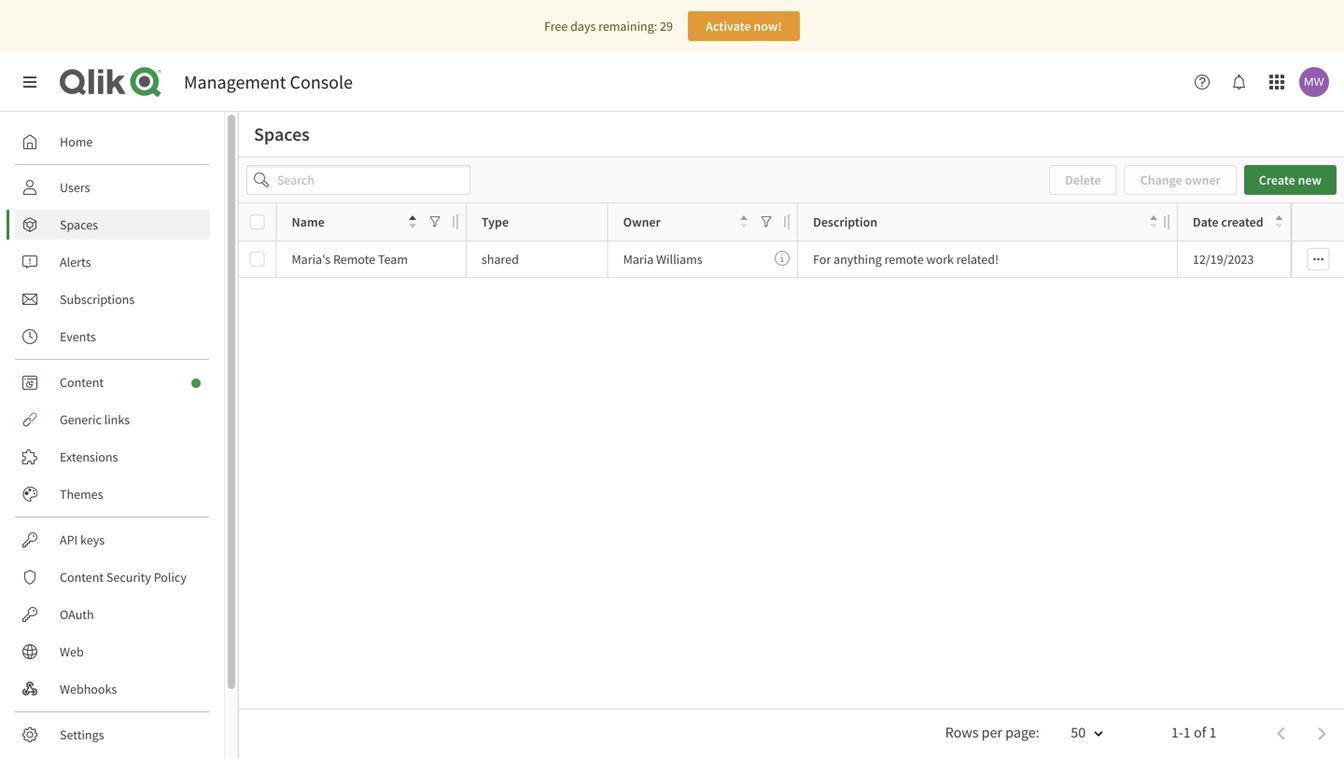 Task type: describe. For each thing, give the bounding box(es) containing it.
webhooks
[[60, 681, 117, 698]]

themes link
[[15, 480, 210, 510]]

maria's
[[292, 251, 331, 268]]

users link
[[15, 173, 210, 203]]

home
[[60, 133, 93, 150]]

maria's remote team
[[292, 251, 408, 268]]

days
[[570, 18, 596, 35]]

management console
[[184, 70, 353, 94]]

links
[[104, 412, 130, 428]]

related!
[[956, 251, 999, 268]]

rows per page:
[[945, 724, 1039, 742]]

keys
[[80, 532, 105, 549]]

date
[[1193, 214, 1219, 230]]

owner
[[623, 214, 661, 230]]

home link
[[15, 127, 210, 157]]

generic links link
[[15, 405, 210, 435]]

themes
[[60, 486, 103, 503]]

2 1 from the left
[[1209, 724, 1217, 742]]

name button
[[292, 209, 416, 235]]

50
[[1071, 724, 1086, 742]]

web link
[[15, 637, 210, 667]]

remote
[[333, 251, 375, 268]]

security
[[106, 569, 151, 586]]

created
[[1221, 214, 1263, 230]]

content for content security policy
[[60, 569, 104, 586]]

of
[[1194, 724, 1206, 742]]

12/19/2023
[[1193, 251, 1254, 268]]

api keys link
[[15, 525, 210, 555]]

name
[[292, 214, 325, 230]]

create new
[[1259, 172, 1322, 189]]

spaces inside navigation pane element
[[60, 217, 98, 233]]

policy
[[154, 569, 187, 586]]

management
[[184, 70, 286, 94]]

maria williams
[[623, 251, 702, 268]]

content link
[[15, 368, 210, 398]]

Search text field
[[246, 165, 470, 195]]

maria williams image
[[1299, 67, 1329, 97]]

alerts link
[[15, 247, 210, 277]]

rows
[[945, 724, 979, 742]]

spaces link
[[15, 210, 210, 240]]

1-1 of 1
[[1171, 724, 1217, 742]]

date created button
[[1193, 209, 1283, 235]]

generic
[[60, 412, 102, 428]]

activate now! link
[[688, 11, 800, 41]]

date created
[[1193, 214, 1263, 230]]

type
[[481, 214, 509, 230]]

activate now!
[[706, 18, 782, 35]]

1-
[[1171, 724, 1183, 742]]

per
[[982, 724, 1002, 742]]

50 button
[[1048, 718, 1115, 751]]

new
[[1298, 172, 1322, 189]]

29
[[660, 18, 673, 35]]

new connector image
[[191, 379, 201, 388]]

api keys
[[60, 532, 105, 549]]

1 1 from the left
[[1183, 724, 1191, 742]]

for
[[813, 251, 831, 268]]

extensions link
[[15, 442, 210, 472]]

0 vertical spatial spaces
[[254, 123, 310, 146]]



Task type: vqa. For each thing, say whether or not it's contained in the screenshot.
content security policy
yes



Task type: locate. For each thing, give the bounding box(es) containing it.
settings
[[60, 727, 104, 744]]

content
[[60, 374, 104, 391], [60, 569, 104, 586]]

free
[[544, 18, 568, 35]]

0 horizontal spatial spaces
[[60, 217, 98, 233]]

create
[[1259, 172, 1295, 189]]

1 vertical spatial content
[[60, 569, 104, 586]]

1 vertical spatial spaces
[[60, 217, 98, 233]]

activate
[[706, 18, 751, 35]]

events
[[60, 329, 96, 345]]

spaces down management console element
[[254, 123, 310, 146]]

api
[[60, 532, 78, 549]]

description button
[[813, 209, 1157, 235]]

1 horizontal spatial spaces
[[254, 123, 310, 146]]

williams
[[656, 251, 702, 268]]

generic links
[[60, 412, 130, 428]]

1 content from the top
[[60, 374, 104, 391]]

spaces
[[254, 123, 310, 146], [60, 217, 98, 233]]

1 left of
[[1183, 724, 1191, 742]]

2 content from the top
[[60, 569, 104, 586]]

work
[[926, 251, 954, 268]]

oauth link
[[15, 600, 210, 630]]

content security policy
[[60, 569, 187, 586]]

1
[[1183, 724, 1191, 742], [1209, 724, 1217, 742]]

oauth
[[60, 607, 94, 623]]

extensions
[[60, 449, 118, 466]]

remaining:
[[598, 18, 657, 35]]

close sidebar menu image
[[22, 75, 37, 90]]

page:
[[1005, 724, 1039, 742]]

create new button
[[1244, 165, 1337, 195]]

1 right of
[[1209, 724, 1217, 742]]

content for content
[[60, 374, 104, 391]]

maria
[[623, 251, 654, 268]]

free days remaining: 29
[[544, 18, 673, 35]]

navigation pane element
[[0, 119, 224, 759]]

now!
[[754, 18, 782, 35]]

0 vertical spatial content
[[60, 374, 104, 391]]

owner button
[[623, 209, 748, 235]]

1 horizontal spatial 1
[[1209, 724, 1217, 742]]

content down the api keys
[[60, 569, 104, 586]]

0 horizontal spatial 1
[[1183, 724, 1191, 742]]

web
[[60, 644, 84, 661]]

anything
[[834, 251, 882, 268]]

subscriptions
[[60, 291, 135, 308]]

description
[[813, 214, 877, 230]]

for anything remote work related!
[[813, 251, 999, 268]]

content security policy link
[[15, 563, 210, 593]]

subscriptions link
[[15, 285, 210, 315]]

users
[[60, 179, 90, 196]]

management console element
[[184, 70, 353, 94]]

webhooks link
[[15, 675, 210, 705]]

events link
[[15, 322, 210, 352]]

console
[[290, 70, 353, 94]]

shared
[[481, 251, 519, 268]]

settings link
[[15, 721, 210, 750]]

content up generic
[[60, 374, 104, 391]]

spaces up the alerts
[[60, 217, 98, 233]]

alerts
[[60, 254, 91, 271]]

team
[[378, 251, 408, 268]]

remote
[[884, 251, 924, 268]]



